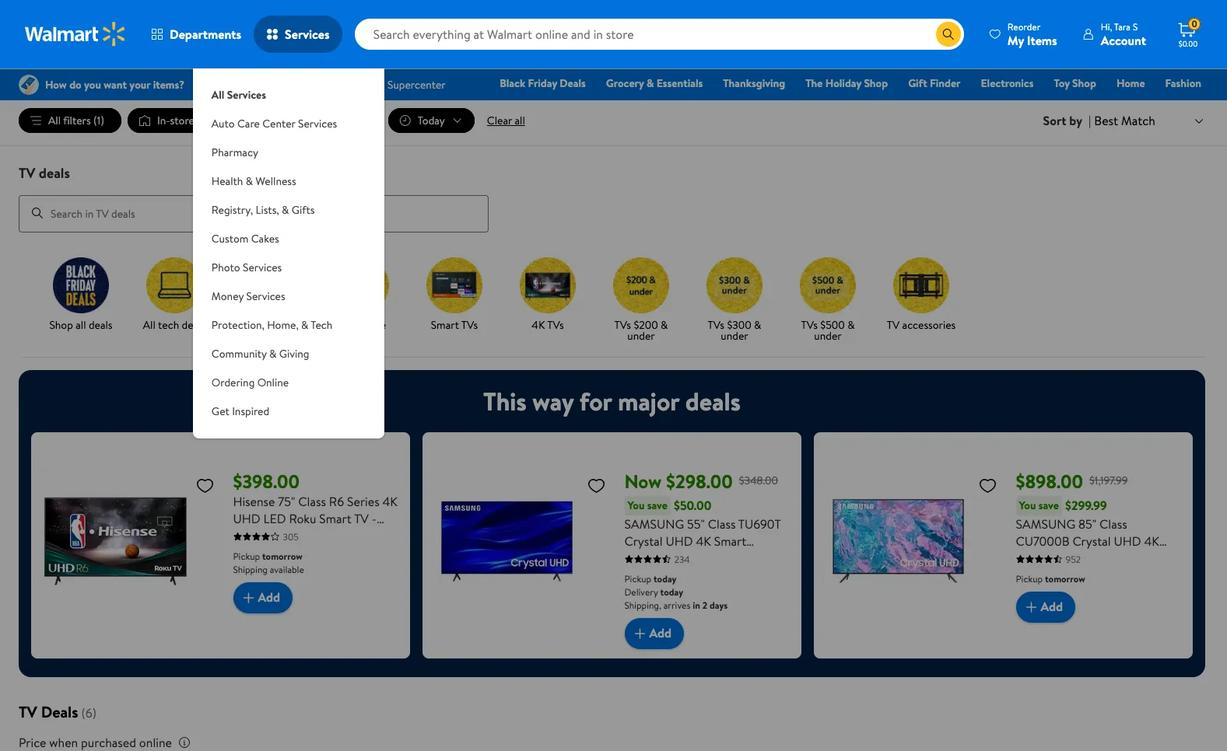 Task type: describe. For each thing, give the bounding box(es) containing it.
$50.00
[[674, 497, 711, 514]]

services inside "dropdown button"
[[285, 26, 330, 43]]

& inside registry, lists, & gifts dropdown button
[[282, 202, 289, 218]]

television for now
[[624, 550, 676, 567]]

rain
[[588, 34, 604, 47]]

crystal for $898.00
[[1073, 533, 1111, 550]]

$1,197.99
[[1089, 473, 1128, 489]]

not
[[708, 34, 722, 47]]

gift
[[908, 75, 927, 91]]

add for $898.00
[[1041, 599, 1063, 616]]

tv for deals
[[19, 702, 37, 723]]

- for $398.00
[[372, 510, 377, 527]]

finder
[[930, 75, 961, 91]]

(new) for $398.00
[[293, 527, 326, 544]]

this
[[483, 384, 527, 418]]

add to favorites list, hisense 75" class r6 series 4k uhd led roku smart tv - 75r6030k (new) image
[[196, 476, 214, 495]]

price
[[19, 734, 46, 751]]

now $298.00 $348.00
[[624, 468, 778, 495]]

tv for accessories
[[887, 317, 900, 333]]

in-store
[[157, 113, 194, 128]]

tv deals
[[19, 163, 70, 183]]

hi,
[[1101, 20, 1112, 33]]

deals right tech
[[182, 317, 206, 333]]

money services button
[[193, 282, 384, 311]]

all services link
[[193, 68, 384, 110]]

photo services button
[[193, 254, 384, 282]]

sort and filter section element
[[0, 96, 1227, 146]]

thanksgiving
[[723, 75, 785, 91]]

$398.00
[[233, 468, 300, 495]]

tvs $300 & under image
[[707, 257, 763, 313]]

tv accessories
[[887, 317, 956, 333]]

friday
[[528, 75, 557, 91]]

samsung for now
[[624, 516, 684, 533]]

un85cu7000bxza
[[1016, 567, 1124, 584]]

price when purchased online
[[19, 734, 172, 751]]

$398.00 group
[[44, 445, 398, 646]]

tvs by size link
[[321, 257, 402, 333]]

crystal for now
[[624, 533, 663, 550]]

4k down 4k tvs image
[[532, 317, 545, 333]]

deals right major
[[685, 384, 741, 418]]

0 $0.00
[[1179, 17, 1198, 49]]

under for $200
[[627, 328, 655, 344]]

all services
[[212, 87, 266, 103]]

Walmart Site-Wide search field
[[355, 19, 964, 50]]

tv accessories link
[[881, 257, 962, 333]]

services for all services
[[227, 87, 266, 103]]

deals down shop all deals image
[[89, 317, 112, 333]]

add to cart image for $898.00
[[1022, 598, 1041, 617]]

add inside $398.00 group
[[258, 589, 280, 606]]

days
[[710, 599, 728, 612]]

services button
[[254, 16, 342, 53]]

4k tvs image
[[520, 257, 576, 313]]

custom
[[212, 231, 249, 247]]

for
[[579, 384, 612, 418]]

smart for you save $50.00 samsung 55" class tu690t crystal uhd 4k smart television - un55tu690tfxza (new)
[[714, 533, 746, 550]]

essentials
[[657, 75, 703, 91]]

all tech deals image
[[146, 257, 202, 313]]

online
[[139, 734, 172, 751]]

4k inside you save $299.99 samsung 85" class cu7000b crystal uhd 4k smart television un85cu7000bxza
[[1144, 533, 1159, 550]]

protection, home, & tech button
[[193, 311, 384, 340]]

pick up today image
[[240, 257, 296, 313]]

tvs $500 & under link
[[787, 257, 868, 344]]

all tech deals
[[143, 317, 206, 333]]

limited quantities. while supplies last. no rain checks. select items may not be available in-store.
[[421, 34, 806, 47]]

get inspired button
[[193, 398, 384, 426]]

community
[[212, 346, 267, 362]]

& inside grocery & essentials link
[[647, 75, 654, 91]]

today down 234
[[654, 572, 677, 586]]

$298.00
[[666, 468, 733, 495]]

photo
[[212, 260, 240, 275]]

photo services
[[212, 260, 282, 275]]

tv inside $398.00 hisense 75" class r6 series 4k uhd led roku smart tv - 75r6030k (new)
[[354, 510, 369, 527]]

no
[[574, 34, 586, 47]]

smart for $398.00 hisense 75" class r6 series 4k uhd led roku smart tv - 75r6030k (new)
[[319, 510, 352, 527]]

0 horizontal spatial shop
[[49, 317, 73, 333]]

tech
[[311, 317, 333, 333]]

all for all tech deals
[[143, 317, 155, 333]]

tomorrow for pickup tomorrow shipping available
[[262, 550, 302, 563]]

services for photo services
[[243, 260, 282, 275]]

walmart+
[[1155, 97, 1201, 113]]

shipping
[[233, 563, 268, 576]]

Search search field
[[355, 19, 964, 50]]

add for now $298.00
[[649, 625, 672, 642]]

ordering
[[212, 375, 255, 391]]

- for you
[[679, 550, 684, 567]]

tech
[[158, 317, 179, 333]]

& inside community & giving dropdown button
[[269, 346, 277, 362]]

pickup tomorrow shipping available
[[233, 550, 304, 576]]

pharmacy button
[[193, 139, 384, 167]]

get inspired
[[212, 404, 269, 419]]

up
[[258, 317, 270, 333]]

last.
[[556, 34, 572, 47]]

store
[[170, 113, 194, 128]]

quantities.
[[453, 34, 495, 47]]

$898.00 group
[[826, 445, 1180, 646]]

community & giving
[[212, 346, 309, 362]]

departments button
[[139, 16, 254, 53]]

now $298.00 group
[[435, 445, 789, 649]]

search icon image
[[942, 28, 955, 40]]

clear all button
[[481, 108, 531, 133]]

85"
[[1078, 516, 1097, 533]]

save for $898.00
[[1039, 498, 1059, 513]]

75"
[[278, 493, 295, 510]]

tvs by size image
[[333, 257, 389, 313]]

one
[[1082, 97, 1105, 113]]

305
[[283, 530, 299, 544]]

by for tvs
[[355, 317, 366, 333]]

money services
[[212, 289, 285, 304]]

you for $898.00
[[1019, 498, 1036, 513]]

all filters (1) button
[[19, 108, 121, 133]]

shop all deals image
[[53, 257, 109, 313]]

registry, lists, & gifts button
[[193, 196, 384, 225]]

deals inside search field
[[39, 163, 70, 183]]

|
[[1089, 112, 1091, 129]]

pickup for delivery
[[624, 572, 651, 586]]

add button inside $398.00 group
[[233, 582, 293, 614]]

class inside $398.00 hisense 75" class r6 series 4k uhd led roku smart tv - 75r6030k (new)
[[298, 493, 326, 510]]

pickup for shipping
[[233, 550, 260, 563]]

you for now $298.00
[[628, 498, 645, 513]]

today down un55tu690tfxza
[[660, 586, 683, 599]]

$348.00
[[739, 473, 778, 489]]

health
[[212, 174, 243, 189]]

electronics link
[[974, 75, 1041, 92]]

get
[[212, 404, 229, 419]]

lists,
[[256, 202, 279, 218]]

samsung for $898.00
[[1016, 516, 1076, 533]]

fashion registry
[[1022, 75, 1201, 113]]

limited
[[421, 34, 451, 47]]

shop all deals link
[[40, 257, 121, 333]]

grocery
[[606, 75, 644, 91]]

items
[[1027, 32, 1057, 49]]

under for $500
[[814, 328, 842, 344]]

uhd inside $398.00 hisense 75" class r6 series 4k uhd led roku smart tv - 75r6030k (new)
[[233, 510, 260, 527]]

services right center
[[298, 116, 337, 131]]

filters
[[63, 113, 91, 128]]

add button for now $298.00
[[624, 618, 684, 649]]

add to favorites list, samsung 55" class tu690t crystal uhd 4k smart television - un55tu690tfxza (new) image
[[587, 476, 606, 495]]

& inside tvs $300 & under
[[754, 317, 761, 333]]

pick
[[236, 317, 256, 333]]

uhd for $898.00
[[1114, 533, 1141, 550]]



Task type: vqa. For each thing, say whether or not it's contained in the screenshot.
bottommost during
no



Task type: locate. For each thing, give the bounding box(es) containing it.
1 under from the left
[[627, 328, 655, 344]]

smart down smart tvs image
[[431, 317, 459, 333]]

1 vertical spatial all
[[76, 317, 86, 333]]

all left tech
[[143, 317, 155, 333]]

2 television from the left
[[1051, 550, 1103, 567]]

under inside tvs $300 & under
[[721, 328, 748, 344]]

protection,
[[212, 317, 265, 333]]

6 tvs from the left
[[801, 317, 818, 333]]

1 horizontal spatial (new)
[[731, 567, 764, 584]]

under inside the "tvs $500 & under"
[[814, 328, 842, 344]]

class right the 85"
[[1099, 516, 1127, 533]]

2 horizontal spatial add button
[[1016, 592, 1075, 623]]

3 under from the left
[[814, 328, 842, 344]]

4k inside you save $50.00 samsung 55" class tu690t crystal uhd 4k smart television - un55tu690tfxza (new)
[[696, 533, 711, 550]]

television up delivery
[[624, 550, 676, 567]]

2 horizontal spatial under
[[814, 328, 842, 344]]

& right grocery
[[647, 75, 654, 91]]

pickup inside pickup today delivery today shipping, arrives in 2 days
[[624, 572, 651, 586]]

tvs inside 4k tvs link
[[547, 317, 564, 333]]

& inside tvs $200 & under
[[661, 317, 668, 333]]

grocery & essentials link
[[599, 75, 710, 92]]

1 horizontal spatial you
[[1019, 498, 1036, 513]]

uhd inside you save $50.00 samsung 55" class tu690t crystal uhd 4k smart television - un55tu690tfxza (new)
[[666, 533, 693, 550]]

under for $300
[[721, 328, 748, 344]]

all inside button
[[48, 113, 61, 128]]

available right be
[[736, 34, 770, 47]]

tvs $200 & under link
[[601, 257, 682, 344]]

all right clear
[[515, 113, 525, 128]]

major
[[618, 384, 679, 418]]

1 horizontal spatial by
[[1069, 112, 1082, 129]]

tvs inside the "tvs $500 & under"
[[801, 317, 818, 333]]

tv up the "price"
[[19, 702, 37, 723]]

under down tvs $200 & under image
[[627, 328, 655, 344]]

cakes
[[251, 231, 279, 247]]

1 samsung from the left
[[624, 516, 684, 533]]

0 vertical spatial tomorrow
[[262, 550, 302, 563]]

0 horizontal spatial add to cart image
[[239, 589, 258, 607]]

crystal up un55tu690tfxza
[[624, 533, 663, 550]]

smart for you save $299.99 samsung 85" class cu7000b crystal uhd 4k smart television un85cu7000bxza
[[1016, 550, 1048, 567]]

deals up the search icon
[[39, 163, 70, 183]]

gifts
[[292, 202, 315, 218]]

& right $500
[[847, 317, 855, 333]]

save down now
[[647, 498, 668, 513]]

2 samsung from the left
[[1016, 516, 1076, 533]]

save inside you save $299.99 samsung 85" class cu7000b crystal uhd 4k smart television un85cu7000bxza
[[1039, 498, 1059, 513]]

1 horizontal spatial all
[[515, 113, 525, 128]]

my
[[1008, 32, 1024, 49]]

television for $898.00
[[1051, 550, 1103, 567]]

one debit
[[1082, 97, 1135, 113]]

tv inside tv deals search field
[[19, 163, 35, 183]]

1 horizontal spatial pickup
[[624, 572, 651, 586]]

all for shop
[[76, 317, 86, 333]]

tvs $200 & under
[[614, 317, 668, 344]]

add to cart image
[[239, 589, 258, 607], [1022, 598, 1041, 617], [631, 624, 649, 643]]

2 horizontal spatial uhd
[[1114, 533, 1141, 550]]

add down pickup tomorrow
[[1041, 599, 1063, 616]]

save down $898.00
[[1039, 498, 1059, 513]]

shop inside 'link'
[[1072, 75, 1096, 91]]

1 vertical spatial available
[[270, 563, 304, 576]]

tv mounts image
[[893, 257, 949, 313]]

1 vertical spatial -
[[679, 550, 684, 567]]

all for clear
[[515, 113, 525, 128]]

pickup inside $898.00 group
[[1016, 572, 1043, 586]]

& left tech on the top of the page
[[301, 317, 308, 333]]

ordering online
[[212, 375, 289, 391]]

save inside you save $50.00 samsung 55" class tu690t crystal uhd 4k smart television - un55tu690tfxza (new)
[[647, 498, 668, 513]]

by for sort
[[1069, 112, 1082, 129]]

class for $898.00
[[1099, 516, 1127, 533]]

- inside $398.00 hisense 75" class r6 series 4k uhd led roku smart tv - 75r6030k (new)
[[372, 510, 377, 527]]

the holiday shop link
[[799, 75, 895, 92]]

un55tu690tfxza
[[624, 567, 728, 584]]

tvs inside tvs $200 & under
[[614, 317, 631, 333]]

0 vertical spatial all
[[212, 87, 224, 103]]

fashion link
[[1158, 75, 1208, 92]]

class inside you save $299.99 samsung 85" class cu7000b crystal uhd 4k smart television un85cu7000bxza
[[1099, 516, 1127, 533]]

smart right roku
[[319, 510, 352, 527]]

tvs for tvs $500 & under
[[801, 317, 818, 333]]

one debit link
[[1075, 96, 1142, 114]]

you down now
[[628, 498, 645, 513]]

& left gifts at the top
[[282, 202, 289, 218]]

(new)
[[293, 527, 326, 544], [731, 567, 764, 584]]

$898.00
[[1016, 468, 1083, 495]]

deals
[[39, 163, 70, 183], [89, 317, 112, 333], [182, 317, 206, 333], [685, 384, 741, 418]]

0 horizontal spatial all
[[76, 317, 86, 333]]

2 you from the left
[[1019, 498, 1036, 513]]

tvs $300 & under
[[708, 317, 761, 344]]

shop down shop all deals image
[[49, 317, 73, 333]]

tv deals (6)
[[19, 702, 96, 723]]

1 horizontal spatial add
[[649, 625, 672, 642]]

pickup inside pickup tomorrow shipping available
[[233, 550, 260, 563]]

reorder my items
[[1008, 20, 1057, 49]]

1 horizontal spatial available
[[736, 34, 770, 47]]

1 horizontal spatial class
[[708, 516, 736, 533]]

add to favorites list, samsung 85" class cu7000b crystal uhd 4k smart television un85cu7000bxza image
[[978, 476, 997, 495]]

all down shop all deals image
[[76, 317, 86, 333]]

services up care
[[227, 87, 266, 103]]

1 horizontal spatial under
[[721, 328, 748, 344]]

departments
[[170, 26, 241, 43]]

series
[[347, 493, 379, 510]]

75r6030k
[[233, 527, 290, 544]]

0 horizontal spatial television
[[624, 550, 676, 567]]

in-store button
[[128, 108, 212, 133]]

0 vertical spatial -
[[372, 510, 377, 527]]

2 horizontal spatial add
[[1041, 599, 1063, 616]]

1 television from the left
[[624, 550, 676, 567]]

add button down "shipping," at the bottom right of page
[[624, 618, 684, 649]]

0 horizontal spatial available
[[270, 563, 304, 576]]

$898.00 $1,197.99
[[1016, 468, 1128, 495]]

way
[[532, 384, 574, 418]]

(6)
[[81, 705, 96, 722]]

uhd
[[233, 510, 260, 527], [666, 533, 693, 550], [1114, 533, 1141, 550]]

tv for deals
[[19, 163, 35, 183]]

sort
[[1043, 112, 1066, 129]]

toy shop
[[1054, 75, 1096, 91]]

tvs down 4k tvs image
[[547, 317, 564, 333]]

0 horizontal spatial uhd
[[233, 510, 260, 527]]

& inside the "tvs $500 & under"
[[847, 317, 855, 333]]

uhd inside you save $299.99 samsung 85" class cu7000b crystal uhd 4k smart television un85cu7000bxza
[[1114, 533, 1141, 550]]

crystal inside you save $50.00 samsung 55" class tu690t crystal uhd 4k smart television - un55tu690tfxza (new)
[[624, 533, 663, 550]]

protection, home, & tech
[[212, 317, 333, 333]]

& inside health & wellness dropdown button
[[246, 174, 253, 189]]

tomorrow
[[262, 550, 302, 563], [1045, 572, 1085, 586]]

inspired
[[232, 404, 269, 419]]

services up up
[[246, 289, 285, 304]]

all up auto
[[212, 87, 224, 103]]

supplies
[[522, 34, 554, 47]]

shop right toy
[[1072, 75, 1096, 91]]

deals
[[560, 75, 586, 91], [41, 702, 78, 723]]

available down 305
[[270, 563, 304, 576]]

0 horizontal spatial by
[[355, 317, 366, 333]]

smart inside you save $299.99 samsung 85" class cu7000b crystal uhd 4k smart television un85cu7000bxza
[[1016, 550, 1048, 567]]

television up pickup tomorrow
[[1051, 550, 1103, 567]]

tvs $500 & under
[[801, 317, 855, 344]]

tomorrow inside $898.00 group
[[1045, 572, 1085, 586]]

health & wellness button
[[193, 167, 384, 196]]

all left the filters
[[48, 113, 61, 128]]

tv inside tv accessories link
[[887, 317, 900, 333]]

TV deals search field
[[0, 163, 1227, 232]]

when
[[49, 734, 78, 751]]

-
[[372, 510, 377, 527], [679, 550, 684, 567]]

0 horizontal spatial save
[[647, 498, 668, 513]]

0 horizontal spatial under
[[627, 328, 655, 344]]

all
[[212, 87, 224, 103], [48, 113, 61, 128], [143, 317, 155, 333]]

0 horizontal spatial you
[[628, 498, 645, 513]]

2 under from the left
[[721, 328, 748, 344]]

2 horizontal spatial class
[[1099, 516, 1127, 533]]

(new) for you
[[731, 567, 764, 584]]

4 tvs from the left
[[614, 317, 631, 333]]

1 horizontal spatial add to cart image
[[631, 624, 649, 643]]

tvs inside tvs by size link
[[336, 317, 353, 333]]

deals right friday
[[560, 75, 586, 91]]

walmart image
[[25, 22, 126, 47]]

samsung inside you save $50.00 samsung 55" class tu690t crystal uhd 4k smart television - un55tu690tfxza (new)
[[624, 516, 684, 533]]

& right $300
[[754, 317, 761, 333]]

add button down shipping
[[233, 582, 293, 614]]

1 tvs from the left
[[336, 317, 353, 333]]

hi, tara s account
[[1101, 20, 1146, 49]]

services for money services
[[246, 289, 285, 304]]

home
[[1116, 75, 1145, 91]]

4k down $50.00
[[696, 533, 711, 550]]

add to cart image inside $898.00 group
[[1022, 598, 1041, 617]]

led
[[263, 510, 286, 527]]

2 crystal from the left
[[1073, 533, 1111, 550]]

class inside you save $50.00 samsung 55" class tu690t crystal uhd 4k smart television - un55tu690tfxza (new)
[[708, 516, 736, 533]]

0 vertical spatial deals
[[560, 75, 586, 91]]

4k right the series
[[382, 493, 398, 510]]

- up pickup today delivery today shipping, arrives in 2 days
[[679, 550, 684, 567]]

services up all services link
[[285, 26, 330, 43]]

add to cart image down "shipping," at the bottom right of page
[[631, 624, 649, 643]]

tomorrow for pickup tomorrow
[[1045, 572, 1085, 586]]

account
[[1101, 32, 1146, 49]]

home link
[[1109, 75, 1152, 92]]

- right r6
[[372, 510, 377, 527]]

available inside pickup tomorrow shipping available
[[270, 563, 304, 576]]

(new) inside $398.00 hisense 75" class r6 series 4k uhd led roku smart tv - 75r6030k (new)
[[293, 527, 326, 544]]

tvs left $200
[[614, 317, 631, 333]]

uhd for now $298.00
[[666, 533, 693, 550]]

samsung inside you save $299.99 samsung 85" class cu7000b crystal uhd 4k smart television un85cu7000bxza
[[1016, 516, 1076, 533]]

purchased
[[81, 734, 136, 751]]

1 horizontal spatial tomorrow
[[1045, 572, 1085, 586]]

2 vertical spatial all
[[143, 317, 155, 333]]

0 horizontal spatial pickup
[[233, 550, 260, 563]]

giving
[[279, 346, 309, 362]]

tomorrow inside pickup tomorrow shipping available
[[262, 550, 302, 563]]

services down cakes
[[243, 260, 282, 275]]

all for all filters (1)
[[48, 113, 61, 128]]

0 horizontal spatial add
[[258, 589, 280, 606]]

tv up the search icon
[[19, 163, 35, 183]]

(new) right led
[[293, 527, 326, 544]]

today right up
[[273, 317, 299, 333]]

1 crystal from the left
[[624, 533, 663, 550]]

by left the | at the right of the page
[[1069, 112, 1082, 129]]

tvs inside tvs $300 & under
[[708, 317, 724, 333]]

0 vertical spatial all
[[515, 113, 525, 128]]

0 horizontal spatial tomorrow
[[262, 550, 302, 563]]

smart inside you save $50.00 samsung 55" class tu690t crystal uhd 4k smart television - un55tu690tfxza (new)
[[714, 533, 746, 550]]

shop all deals
[[49, 317, 112, 333]]

234
[[674, 553, 690, 566]]

sort by |
[[1043, 112, 1091, 129]]

smart up pickup tomorrow
[[1016, 550, 1048, 567]]

auto care center services button
[[193, 110, 384, 139]]

under down tvs $300 & under image
[[721, 328, 748, 344]]

0 vertical spatial (new)
[[293, 527, 326, 544]]

add
[[258, 589, 280, 606], [1041, 599, 1063, 616], [649, 625, 672, 642]]

toy
[[1054, 75, 1070, 91]]

all tech deals link
[[134, 257, 215, 333]]

ordering online button
[[193, 369, 384, 398]]

& right $200
[[661, 317, 668, 333]]

0 horizontal spatial class
[[298, 493, 326, 510]]

0 vertical spatial available
[[736, 34, 770, 47]]

1 horizontal spatial -
[[679, 550, 684, 567]]

all for all services
[[212, 87, 224, 103]]

clear all
[[487, 113, 525, 128]]

tvs for tvs by size
[[336, 317, 353, 333]]

1 vertical spatial (new)
[[731, 567, 764, 584]]

registry link
[[1015, 96, 1069, 114]]

smart right the 55"
[[714, 533, 746, 550]]

uhd left led
[[233, 510, 260, 527]]

- inside you save $50.00 samsung 55" class tu690t crystal uhd 4k smart television - un55tu690tfxza (new)
[[679, 550, 684, 567]]

tv right r6
[[354, 510, 369, 527]]

checks.
[[606, 34, 635, 47]]

smart inside $398.00 hisense 75" class r6 series 4k uhd led roku smart tv - 75r6030k (new)
[[319, 510, 352, 527]]

holiday
[[825, 75, 861, 91]]

(new) down tu690t
[[731, 567, 764, 584]]

by left size
[[355, 317, 366, 333]]

under down tvs $500 & under image
[[814, 328, 842, 344]]

search image
[[31, 207, 44, 220]]

0 horizontal spatial all
[[48, 113, 61, 128]]

pickup down cu7000b
[[1016, 572, 1043, 586]]

2 tvs from the left
[[461, 317, 478, 333]]

0 horizontal spatial (new)
[[293, 527, 326, 544]]

crystal up 952
[[1073, 533, 1111, 550]]

1 horizontal spatial deals
[[560, 75, 586, 91]]

gift finder
[[908, 75, 961, 91]]

1 horizontal spatial uhd
[[666, 533, 693, 550]]

$200
[[634, 317, 658, 333]]

pickup tomorrow
[[1016, 572, 1085, 586]]

tvs $200 & under image
[[613, 257, 669, 313]]

tvs right tech on the top of the page
[[336, 317, 353, 333]]

accessories
[[902, 317, 956, 333]]

tvs $300 & under link
[[694, 257, 775, 344]]

by inside sort and filter section element
[[1069, 112, 1082, 129]]

0 horizontal spatial deals
[[41, 702, 78, 723]]

tvs left $300
[[708, 317, 724, 333]]

the
[[806, 75, 823, 91]]

smart tvs link
[[414, 257, 495, 333]]

2 save from the left
[[1039, 498, 1059, 513]]

1 vertical spatial tomorrow
[[1045, 572, 1085, 586]]

you inside you save $50.00 samsung 55" class tu690t crystal uhd 4k smart television - un55tu690tfxza (new)
[[628, 498, 645, 513]]

1 you from the left
[[628, 498, 645, 513]]

0 horizontal spatial add button
[[233, 582, 293, 614]]

fashion
[[1165, 75, 1201, 91]]

reorder
[[1008, 20, 1041, 33]]

auto
[[212, 116, 235, 131]]

1 vertical spatial all
[[48, 113, 61, 128]]

smart
[[431, 317, 459, 333], [319, 510, 352, 527], [714, 533, 746, 550], [1016, 550, 1048, 567]]

0 horizontal spatial samsung
[[624, 516, 684, 533]]

this way for major deals
[[483, 384, 741, 418]]

add to cart image down shipping
[[239, 589, 258, 607]]

& inside "protection, home, & tech" dropdown button
[[301, 317, 308, 333]]

tomorrow down 305
[[262, 550, 302, 563]]

1 horizontal spatial crystal
[[1073, 533, 1111, 550]]

add down arrives
[[649, 625, 672, 642]]

add inside $898.00 group
[[1041, 599, 1063, 616]]

gift finder link
[[901, 75, 968, 92]]

you inside you save $299.99 samsung 85" class cu7000b crystal uhd 4k smart television un85cu7000bxza
[[1019, 498, 1036, 513]]

samsung left the 85"
[[1016, 516, 1076, 533]]

add button inside the "now $298.00" group
[[624, 618, 684, 649]]

television inside you save $299.99 samsung 85" class cu7000b crystal uhd 4k smart television un85cu7000bxza
[[1051, 550, 1103, 567]]

2
[[702, 599, 707, 612]]

tvs down smart tvs image
[[461, 317, 478, 333]]

(new) inside you save $50.00 samsung 55" class tu690t crystal uhd 4k smart television - un55tu690tfxza (new)
[[731, 567, 764, 584]]

all inside button
[[515, 113, 525, 128]]

cu7000b
[[1016, 533, 1070, 550]]

4k inside $398.00 hisense 75" class r6 series 4k uhd led roku smart tv - 75r6030k (new)
[[382, 493, 398, 510]]

tvs by size
[[336, 317, 386, 333]]

4k tvs
[[532, 317, 564, 333]]

class left r6
[[298, 493, 326, 510]]

save for now
[[647, 498, 668, 513]]

tvs for tvs $300 & under
[[708, 317, 724, 333]]

tv left accessories on the top right of the page
[[887, 317, 900, 333]]

add inside the "now $298.00" group
[[649, 625, 672, 642]]

you down $898.00
[[1019, 498, 1036, 513]]

under inside tvs $200 & under
[[627, 328, 655, 344]]

2 horizontal spatial pickup
[[1016, 572, 1043, 586]]

1 vertical spatial by
[[355, 317, 366, 333]]

add to cart image for now $298.00
[[631, 624, 649, 643]]

& right health
[[246, 174, 253, 189]]

pick up today link
[[227, 257, 308, 333]]

add button for $898.00
[[1016, 592, 1075, 623]]

3 tvs from the left
[[547, 317, 564, 333]]

arrives
[[663, 599, 690, 612]]

smart tvs
[[431, 317, 478, 333]]

shop right holiday
[[864, 75, 888, 91]]

0 horizontal spatial -
[[372, 510, 377, 527]]

add down shipping
[[258, 589, 280, 606]]

crystal inside you save $299.99 samsung 85" class cu7000b crystal uhd 4k smart television un85cu7000bxza
[[1073, 533, 1111, 550]]

Search in TV deals search field
[[19, 195, 489, 232]]

samsung left the 55"
[[624, 516, 684, 533]]

television inside you save $50.00 samsung 55" class tu690t crystal uhd 4k smart television - un55tu690tfxza (new)
[[624, 550, 676, 567]]

deals left '(6)' at the left of the page
[[41, 702, 78, 723]]

1 horizontal spatial samsung
[[1016, 516, 1076, 533]]

5 tvs from the left
[[708, 317, 724, 333]]

1 horizontal spatial save
[[1039, 498, 1059, 513]]

1 horizontal spatial all
[[143, 317, 155, 333]]

2 horizontal spatial shop
[[1072, 75, 1096, 91]]

1 horizontal spatial shop
[[864, 75, 888, 91]]

0 horizontal spatial crystal
[[624, 533, 663, 550]]

tvs $500 & under image
[[800, 257, 856, 313]]

tvs for tvs $200 & under
[[614, 317, 631, 333]]

tomorrow down 952
[[1045, 572, 1085, 586]]

registry, lists, & gifts
[[212, 202, 315, 218]]

health & wellness
[[212, 174, 296, 189]]

tvs inside smart tvs link
[[461, 317, 478, 333]]

uhd right the 85"
[[1114, 533, 1141, 550]]

add button inside $898.00 group
[[1016, 592, 1075, 623]]

legal information image
[[178, 737, 191, 749]]

2 horizontal spatial all
[[212, 87, 224, 103]]

tara
[[1114, 20, 1131, 33]]

smart tvs image
[[426, 257, 482, 313]]

walmart+ link
[[1148, 96, 1208, 114]]

uhd up 234
[[666, 533, 693, 550]]

1 horizontal spatial add button
[[624, 618, 684, 649]]

2 horizontal spatial add to cart image
[[1022, 598, 1041, 617]]

add button down pickup tomorrow
[[1016, 592, 1075, 623]]

& left giving
[[269, 346, 277, 362]]

tvs left $500
[[801, 317, 818, 333]]

$500
[[820, 317, 845, 333]]

1 horizontal spatial television
[[1051, 550, 1103, 567]]

1 save from the left
[[647, 498, 668, 513]]

roku
[[289, 510, 316, 527]]

4k right the 85"
[[1144, 533, 1159, 550]]

class for now
[[708, 516, 736, 533]]

0 vertical spatial by
[[1069, 112, 1082, 129]]

hisense
[[233, 493, 275, 510]]

registry
[[1022, 97, 1062, 113]]

add to cart image down pickup tomorrow
[[1022, 598, 1041, 617]]

pickup up "shipping," at the bottom right of page
[[624, 572, 651, 586]]

pickup down '75r6030k'
[[233, 550, 260, 563]]

1 vertical spatial deals
[[41, 702, 78, 723]]

in-
[[157, 113, 170, 128]]

class right the 55"
[[708, 516, 736, 533]]

black friday deals link
[[493, 75, 593, 92]]



